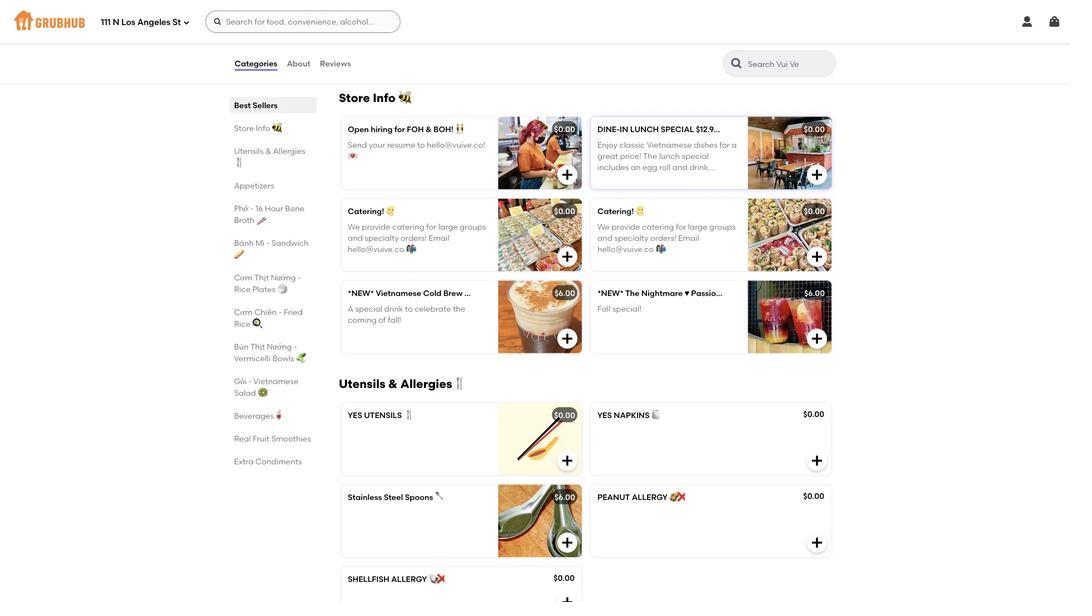 Task type: locate. For each thing, give the bounding box(es) containing it.
store info 🐝 down best sellers
[[234, 123, 280, 133]]

1 horizontal spatial allergy
[[632, 492, 668, 502]]

send
[[348, 140, 367, 150]]

cơm inside "cơm chiên - fried rice 🍳"
[[234, 307, 253, 317]]

fried
[[284, 307, 303, 317]]

1 horizontal spatial bánh
[[350, 28, 369, 38]]

0 horizontal spatial store
[[234, 123, 254, 133]]

to down foh
[[417, 140, 425, 150]]

1 vertical spatial utensils
[[339, 377, 386, 391]]

0 horizontal spatial provide
[[362, 222, 391, 231]]

& up utensils
[[388, 377, 398, 391]]

- left fried
[[279, 307, 282, 317]]

in
[[620, 124, 629, 134]]

0 horizontal spatial 📬
[[406, 245, 414, 254]]

utensils up 'yes utensils 🍴'
[[339, 377, 386, 391]]

1 horizontal spatial &
[[388, 377, 398, 391]]

0 vertical spatial 🐝
[[399, 91, 410, 105]]

nướng inside bún thịt nướng - vermicelli bowls 🥒
[[267, 342, 292, 351]]

0 horizontal spatial 🌝
[[386, 206, 394, 216]]

🐝
[[399, 91, 410, 105], [272, 123, 280, 133]]

store
[[339, 91, 370, 105], [234, 123, 254, 133]]

yes left napkins
[[598, 410, 612, 420]]

2 horizontal spatial for
[[676, 222, 686, 231]]

1 horizontal spatial 🌝
[[636, 206, 644, 216]]

stainless steel spoons 🥄
[[348, 492, 443, 502]]

orders! for first catering! 🌝 image from right
[[651, 233, 677, 243]]

2 🌝 from the left
[[636, 206, 644, 216]]

reviews button
[[320, 43, 352, 84]]

bánh for bánh mì - sandwich 🥖
[[234, 238, 254, 248]]

open hiring for foh & boh! 👯 image
[[498, 117, 582, 189]]

1 rice from the top
[[234, 284, 251, 294]]

& inside utensils & allergies 🍴
[[265, 146, 271, 156]]

yes utensils 🍴 image
[[498, 403, 582, 475]]

a special drink to celebrate the coming of fall!
[[348, 304, 466, 325]]

- right gỏi
[[248, 376, 252, 386]]

1 horizontal spatial email
[[679, 233, 700, 243]]

1 yes from the left
[[348, 410, 362, 420]]

1 vertical spatial thịt
[[250, 342, 265, 351]]

$6.00 left the *new*
[[555, 288, 575, 298]]

0 horizontal spatial orders!
[[401, 233, 427, 243]]

- inside phở - 16 hour bone broth 🥢
[[250, 204, 254, 213]]

1 horizontal spatial catering
[[642, 222, 674, 231]]

bánh inside bánh mì - lemongrass chicken $9.95 +
[[350, 28, 369, 38]]

1 vertical spatial cơm
[[234, 307, 253, 317]]

to
[[417, 140, 425, 150], [405, 304, 413, 313]]

0 horizontal spatial large
[[438, 222, 458, 231]]

send your resume to hello@vuive.co! 💌
[[348, 140, 485, 161]]

svg image
[[1021, 15, 1034, 28], [183, 19, 190, 26], [561, 168, 574, 181], [811, 168, 824, 181], [561, 250, 574, 263], [811, 250, 824, 263], [811, 454, 824, 467], [561, 596, 574, 602]]

utensils down store info 🐝 tab
[[234, 146, 264, 156]]

0 vertical spatial info
[[373, 91, 396, 105]]

svg image
[[1048, 15, 1062, 28], [213, 17, 222, 26], [561, 332, 574, 345], [811, 332, 824, 345], [561, 454, 574, 467], [561, 536, 574, 549], [811, 536, 824, 549]]

0 horizontal spatial &
[[265, 146, 271, 156]]

info
[[373, 91, 396, 105], [256, 123, 270, 133]]

lunch
[[630, 124, 659, 134]]

$15.95 +
[[649, 41, 677, 51]]

hibiscus
[[742, 288, 774, 298]]

2 we from the left
[[598, 222, 610, 231]]

1 vertical spatial to
[[405, 304, 413, 313]]

fall
[[598, 304, 611, 313]]

& left allergies
[[265, 146, 271, 156]]

chicken
[[436, 28, 468, 38]]

111
[[101, 17, 111, 27]]

1 horizontal spatial 🐝
[[399, 91, 410, 105]]

catering for second catering! 🌝 image from the right
[[392, 222, 424, 231]]

*:･ﾟ✧*
[[776, 288, 800, 298]]

1 horizontal spatial and
[[598, 233, 613, 243]]

to inside a special drink to celebrate the coming of fall!
[[405, 304, 413, 313]]

utensils for utensils & allergies 🍴
[[234, 146, 264, 156]]

0 horizontal spatial catering!
[[348, 206, 384, 216]]

1 horizontal spatial orders!
[[651, 233, 677, 243]]

1 + from the left
[[369, 41, 374, 51]]

♥
[[685, 288, 690, 298]]

1 vertical spatial 🍴
[[404, 410, 412, 420]]

🧻
[[652, 410, 660, 420]]

0 horizontal spatial catering! 🌝
[[348, 206, 394, 216]]

allergy left 🐚❌
[[391, 574, 427, 584]]

1 📬 from the left
[[406, 245, 414, 254]]

email
[[429, 233, 450, 243], [679, 233, 700, 243]]

0 horizontal spatial yes
[[348, 410, 362, 420]]

mì left lemongrass
[[371, 28, 380, 38]]

1 catering from the left
[[392, 222, 424, 231]]

catering! 🌝 image
[[498, 199, 582, 271], [748, 199, 832, 271]]

bánh mì - sandwich 🥖 tab
[[234, 237, 312, 260]]

sellers
[[253, 100, 278, 110]]

0 horizontal spatial we
[[348, 222, 360, 231]]

bánh for bánh mì - lemongrass chicken $9.95 +
[[350, 28, 369, 38]]

0 horizontal spatial catering
[[392, 222, 424, 231]]

passion
[[691, 288, 721, 298]]

Search Vui Ve search field
[[747, 59, 832, 69]]

nướng up 🍚
[[271, 273, 296, 282]]

for for first catering! 🌝 image from right
[[676, 222, 686, 231]]

1 horizontal spatial 📬
[[656, 245, 664, 254]]

1 horizontal spatial mì
[[371, 28, 380, 38]]

gỏi - vietnamese salad 🥗 tab
[[234, 375, 312, 399]]

1 vertical spatial store info 🐝
[[234, 123, 280, 133]]

1 vertical spatial bánh
[[234, 238, 254, 248]]

allergy for shellfish
[[391, 574, 427, 584]]

$15.95
[[649, 41, 672, 51]]

0 horizontal spatial hello@vuive.co
[[348, 245, 404, 254]]

yes for yes utensils 🍴
[[348, 410, 362, 420]]

info down the sellers
[[256, 123, 270, 133]]

0 horizontal spatial mì
[[256, 238, 264, 248]]

1 vertical spatial info
[[256, 123, 270, 133]]

0 vertical spatial allergy
[[632, 492, 668, 502]]

bánh mì - sandwich 🥖
[[234, 238, 309, 259]]

1 vertical spatial store
[[234, 123, 254, 133]]

1 horizontal spatial catering! 🌝
[[598, 206, 644, 216]]

1 horizontal spatial specialty
[[615, 233, 649, 243]]

st
[[173, 17, 181, 27]]

0 horizontal spatial we provide catering for large groups and specialty orders! email hello@vuive.co 📬
[[348, 222, 486, 254]]

- left lemongrass
[[382, 28, 386, 38]]

hour
[[265, 204, 283, 213]]

0 vertical spatial utensils
[[234, 146, 264, 156]]

$6.00 for a special drink to celebrate the coming of fall!
[[555, 288, 575, 298]]

🌝
[[386, 206, 394, 216], [636, 206, 644, 216]]

1 horizontal spatial 🍴
[[404, 410, 412, 420]]

$0.00
[[554, 124, 575, 134], [804, 124, 825, 134], [554, 206, 575, 216], [804, 206, 825, 216], [804, 409, 825, 419], [554, 410, 575, 420], [804, 491, 825, 501], [554, 573, 575, 583]]

store info 🐝 tab
[[234, 122, 312, 134]]

nướng for plates
[[271, 273, 296, 282]]

1 catering! from the left
[[348, 206, 384, 216]]

1 provide from the left
[[362, 222, 391, 231]]

🐝 down best sellers tab
[[272, 123, 280, 133]]

real
[[234, 434, 251, 443]]

utensils & allergies 🍴 tab
[[234, 145, 312, 168]]

$6.00
[[555, 288, 575, 298], [804, 288, 825, 298], [555, 492, 575, 502]]

- up "🥒"
[[294, 342, 297, 351]]

2 rice from the top
[[234, 319, 251, 328]]

n
[[113, 17, 119, 27]]

0 horizontal spatial +
[[369, 41, 374, 51]]

store info 🐝
[[339, 91, 410, 105], [234, 123, 280, 133]]

for for second catering! 🌝 image from the right
[[426, 222, 437, 231]]

0 vertical spatial mì
[[371, 28, 380, 38]]

2 cơm from the top
[[234, 307, 253, 317]]

&
[[426, 124, 432, 134], [265, 146, 271, 156], [388, 377, 398, 391]]

celebrate
[[415, 304, 451, 313]]

1 horizontal spatial we
[[598, 222, 610, 231]]

store down best
[[234, 123, 254, 133]]

0 horizontal spatial email
[[429, 233, 450, 243]]

allergies🍴
[[401, 377, 464, 391]]

we
[[348, 222, 360, 231], [598, 222, 610, 231]]

1 and from the left
[[348, 233, 363, 243]]

- inside bánh mì - sandwich 🥖
[[266, 238, 270, 248]]

dine-in lunch special $12.95 😱‼️ image
[[748, 117, 832, 189]]

- left 16
[[250, 204, 254, 213]]

0 vertical spatial store
[[339, 91, 370, 105]]

🍴 right utensils
[[404, 410, 412, 420]]

- up fried
[[298, 273, 301, 282]]

0 horizontal spatial utensils
[[234, 146, 264, 156]]

0 vertical spatial bánh
[[350, 28, 369, 38]]

mì down 🥢
[[256, 238, 264, 248]]

2 catering! from the left
[[598, 206, 634, 216]]

phở
[[234, 204, 249, 213]]

1 horizontal spatial utensils
[[339, 377, 386, 391]]

yes
[[348, 410, 362, 420], [598, 410, 612, 420]]

0 vertical spatial fruit
[[723, 288, 740, 298]]

0 vertical spatial thịt
[[254, 273, 269, 282]]

$6.00 right *:･ﾟ✧*
[[804, 288, 825, 298]]

sandwich
[[271, 238, 309, 248]]

mì inside bánh mì - sandwich 🥖
[[256, 238, 264, 248]]

a
[[348, 304, 354, 313]]

nướng inside cơm thịt nướng - rice plates 🍚
[[271, 273, 296, 282]]

utensils
[[364, 410, 402, 420]]

utensils inside utensils & allergies 🍴
[[234, 146, 264, 156]]

1 horizontal spatial hello@vuive.co
[[598, 245, 654, 254]]

0 horizontal spatial to
[[405, 304, 413, 313]]

0 vertical spatial cơm
[[234, 273, 253, 282]]

1 horizontal spatial for
[[426, 222, 437, 231]]

2 orders! from the left
[[651, 233, 677, 243]]

🍴 up "appetizers"
[[234, 158, 242, 167]]

yes left utensils
[[348, 410, 362, 420]]

0 horizontal spatial 🐝
[[272, 123, 280, 133]]

catering! 🌝
[[348, 206, 394, 216], [598, 206, 644, 216]]

- inside cơm thịt nướng - rice plates 🍚
[[298, 273, 301, 282]]

1 large from the left
[[438, 222, 458, 231]]

best sellers tab
[[234, 99, 312, 111]]

fruit
[[723, 288, 740, 298], [253, 434, 269, 443]]

*new*
[[598, 288, 624, 298]]

cơm down 🥖
[[234, 273, 253, 282]]

to for celebrate
[[405, 304, 413, 313]]

cơm chiên - fried rice 🍳
[[234, 307, 303, 328]]

to right drink
[[405, 304, 413, 313]]

🐚❌
[[429, 574, 445, 584]]

1 horizontal spatial provide
[[612, 222, 640, 231]]

napkins
[[614, 410, 650, 420]]

1 horizontal spatial catering! 🌝 image
[[748, 199, 832, 271]]

1 horizontal spatial to
[[417, 140, 425, 150]]

thịt up vermicelli
[[250, 342, 265, 351]]

2 groups from the left
[[710, 222, 736, 231]]

1 horizontal spatial we provide catering for large groups and specialty orders! email hello@vuive.co 📬
[[598, 222, 736, 254]]

nightmare
[[642, 288, 683, 298]]

0 horizontal spatial fruit
[[253, 434, 269, 443]]

rice for cơm chiên - fried rice 🍳
[[234, 319, 251, 328]]

Search for food, convenience, alcohol... search field
[[205, 11, 401, 33]]

extra condiments tab
[[234, 456, 312, 467]]

0 horizontal spatial groups
[[460, 222, 486, 231]]

store info 🐝 up hiring
[[339, 91, 410, 105]]

🍴 inside utensils & allergies 🍴
[[234, 158, 242, 167]]

1 vertical spatial nướng
[[267, 342, 292, 351]]

1 vertical spatial fruit
[[253, 434, 269, 443]]

- left the sandwich on the top
[[266, 238, 270, 248]]

1 horizontal spatial groups
[[710, 222, 736, 231]]

orders! for second catering! 🌝 image from the right
[[401, 233, 427, 243]]

allergy left 🥜❌
[[632, 492, 668, 502]]

1 vertical spatial 🐝
[[272, 123, 280, 133]]

nướng up bowls
[[267, 342, 292, 351]]

0 vertical spatial store info 🐝
[[339, 91, 410, 105]]

-
[[382, 28, 386, 38], [250, 204, 254, 213], [266, 238, 270, 248], [298, 273, 301, 282], [279, 307, 282, 317], [294, 342, 297, 351], [248, 376, 252, 386]]

1 horizontal spatial catering!
[[598, 206, 634, 216]]

rice left '🍳'
[[234, 319, 251, 328]]

for
[[395, 124, 405, 134], [426, 222, 437, 231], [676, 222, 686, 231]]

fruit right real
[[253, 434, 269, 443]]

1 vertical spatial allergy
[[391, 574, 427, 584]]

thịt inside bún thịt nướng - vermicelli bowls 🥒
[[250, 342, 265, 351]]

and
[[348, 233, 363, 243], [598, 233, 613, 243]]

2 horizontal spatial &
[[426, 124, 432, 134]]

2 catering! 🌝 image from the left
[[748, 199, 832, 271]]

0 vertical spatial &
[[426, 124, 432, 134]]

📬
[[406, 245, 414, 254], [656, 245, 664, 254]]

0 vertical spatial to
[[417, 140, 425, 150]]

0 horizontal spatial specialty
[[365, 233, 399, 243]]

0 horizontal spatial catering! 🌝 image
[[498, 199, 582, 271]]

cơm up '🍳'
[[234, 307, 253, 317]]

1 orders! from the left
[[401, 233, 427, 243]]

0 vertical spatial nướng
[[271, 273, 296, 282]]

thịt inside cơm thịt nướng - rice plates 🍚
[[254, 273, 269, 282]]

yes napkins 🧻
[[598, 410, 660, 420]]

rice for cơm thịt nướng - rice plates 🍚
[[234, 284, 251, 294]]

mì inside bánh mì - lemongrass chicken $9.95 +
[[371, 28, 380, 38]]

provide
[[362, 222, 391, 231], [612, 222, 640, 231]]

shellfish
[[348, 574, 390, 584]]

bánh up 🥖
[[234, 238, 254, 248]]

0 vertical spatial 🍴
[[234, 158, 242, 167]]

1 vertical spatial mì
[[256, 238, 264, 248]]

1 we provide catering for large groups and specialty orders! email hello@vuive.co 📬 from the left
[[348, 222, 486, 254]]

2 catering from the left
[[642, 222, 674, 231]]

0 horizontal spatial allergy
[[391, 574, 427, 584]]

rice inside "cơm chiên - fried rice 🍳"
[[234, 319, 251, 328]]

1 we from the left
[[348, 222, 360, 231]]

foh
[[407, 124, 424, 134]]

rice left plates
[[234, 284, 251, 294]]

los
[[121, 17, 135, 27]]

- inside bún thịt nướng - vermicelli bowls 🥒
[[294, 342, 297, 351]]

cơm for cơm chiên - fried rice 🍳
[[234, 307, 253, 317]]

1 horizontal spatial +
[[672, 41, 677, 51]]

0 horizontal spatial and
[[348, 233, 363, 243]]

bún thịt nướng - vermicelli bowls 🥒 tab
[[234, 341, 312, 364]]

nướng for bowls
[[267, 342, 292, 351]]

1 horizontal spatial large
[[688, 222, 708, 231]]

1 vertical spatial rice
[[234, 319, 251, 328]]

specialty
[[365, 233, 399, 243], [615, 233, 649, 243]]

rice inside cơm thịt nướng - rice plates 🍚
[[234, 284, 251, 294]]

special
[[661, 124, 694, 134]]

1 horizontal spatial fruit
[[723, 288, 740, 298]]

yes utensils 🍴
[[348, 410, 412, 420]]

+
[[369, 41, 374, 51], [672, 41, 677, 51]]

0 horizontal spatial 🍴
[[234, 158, 242, 167]]

1 vertical spatial &
[[265, 146, 271, 156]]

we provide catering for large groups and specialty orders! email hello@vuive.co 📬 for first catering! 🌝 image from right
[[598, 222, 736, 254]]

phở - 16 hour bone broth 🥢 tab
[[234, 202, 312, 226]]

store up 'open'
[[339, 91, 370, 105]]

orders!
[[401, 233, 427, 243], [651, 233, 677, 243]]

2 we provide catering for large groups and specialty orders! email hello@vuive.co 📬 from the left
[[598, 222, 736, 254]]

0 horizontal spatial info
[[256, 123, 270, 133]]

2 + from the left
[[672, 41, 677, 51]]

the
[[626, 288, 640, 298]]

& right foh
[[426, 124, 432, 134]]

extra condiments
[[234, 457, 302, 466]]

your
[[369, 140, 385, 150]]

thịt up plates
[[254, 273, 269, 282]]

🥗
[[258, 388, 266, 398]]

catering
[[392, 222, 424, 231], [642, 222, 674, 231]]

1 horizontal spatial info
[[373, 91, 396, 105]]

0 horizontal spatial bánh
[[234, 238, 254, 248]]

$12.95
[[696, 124, 719, 134]]

0 horizontal spatial store info 🐝
[[234, 123, 280, 133]]

cơm thịt nướng - rice plates 🍚 tab
[[234, 272, 312, 295]]

0 vertical spatial rice
[[234, 284, 251, 294]]

2 vertical spatial &
[[388, 377, 398, 391]]

large
[[438, 222, 458, 231], [688, 222, 708, 231]]

cơm inside cơm thịt nướng - rice plates 🍚
[[234, 273, 253, 282]]

open hiring for foh & boh! 👯
[[348, 124, 463, 134]]

beverages🥤
[[234, 411, 282, 420]]

to inside send your resume to hello@vuive.co! 💌
[[417, 140, 425, 150]]

2 yes from the left
[[598, 410, 612, 420]]

bánh inside bánh mì - sandwich 🥖
[[234, 238, 254, 248]]

vietnamese
[[253, 376, 299, 386]]

bánh up the $9.95
[[350, 28, 369, 38]]

bone
[[285, 204, 304, 213]]

1 horizontal spatial yes
[[598, 410, 612, 420]]

bún
[[234, 342, 249, 351]]

2 and from the left
[[598, 233, 613, 243]]

thịt for cơm
[[254, 273, 269, 282]]

info up hiring
[[373, 91, 396, 105]]

1 cơm from the top
[[234, 273, 253, 282]]

🐝 up open hiring for foh & boh! 👯
[[399, 91, 410, 105]]

fruit right passion at right top
[[723, 288, 740, 298]]



Task type: vqa. For each thing, say whether or not it's contained in the screenshot.
the right to
yes



Task type: describe. For each thing, give the bounding box(es) containing it.
😱‼️
[[721, 124, 733, 134]]

drink
[[384, 304, 403, 313]]

fall!
[[388, 315, 401, 325]]

extra
[[234, 457, 254, 466]]

mì for sandwich
[[256, 238, 264, 248]]

salad
[[234, 388, 256, 398]]

👯
[[456, 124, 463, 134]]

mì for lemongrass
[[371, 28, 380, 38]]

1 groups from the left
[[460, 222, 486, 231]]

real fruit smoothies
[[234, 434, 311, 443]]

boh!
[[434, 124, 454, 134]]

& for utensils & allergies🍴
[[388, 377, 398, 391]]

+ inside bánh mì - lemongrass chicken $9.95 +
[[369, 41, 374, 51]]

spoons
[[405, 492, 433, 502]]

dine-in lunch special $12.95 😱‼️
[[598, 124, 733, 134]]

catering for first catering! 🌝 image from right
[[642, 222, 674, 231]]

about
[[287, 59, 311, 68]]

dine-
[[598, 124, 620, 134]]

1 hello@vuive.co from the left
[[348, 245, 404, 254]]

cơm for cơm thịt nướng - rice plates 🍚
[[234, 273, 253, 282]]

- inside bánh mì - lemongrass chicken $9.95 +
[[382, 28, 386, 38]]

store inside store info 🐝 tab
[[234, 123, 254, 133]]

2 provide from the left
[[612, 222, 640, 231]]

*new* vietnamese cold brew + cinnamon salted cold foam 🍂˚ ༘ ೀ⋆｡˚☕️ image
[[498, 281, 582, 353]]

main navigation navigation
[[0, 0, 1070, 43]]

2 hello@vuive.co from the left
[[598, 245, 654, 254]]

vermicelli
[[234, 353, 271, 363]]

appetizers
[[234, 181, 274, 190]]

cơm thịt nướng - rice plates 🍚
[[234, 273, 301, 294]]

1 horizontal spatial store info 🐝
[[339, 91, 410, 105]]

🐝 inside tab
[[272, 123, 280, 133]]

lemongrass
[[387, 28, 434, 38]]

chiên
[[255, 307, 277, 317]]

🥢
[[256, 215, 264, 225]]

gỏi - vietnamese salad 🥗
[[234, 376, 299, 398]]

allergy for peanut
[[632, 492, 668, 502]]

utensils & allergies 🍴
[[234, 146, 305, 167]]

open
[[348, 124, 369, 134]]

- inside gỏi - vietnamese salad 🥗
[[248, 376, 252, 386]]

broth
[[234, 215, 255, 225]]

*new* the nightmare ♥ passion fruit hibiscus *:･ﾟ✧*
[[598, 288, 800, 298]]

gỏi
[[234, 376, 246, 386]]

hiring
[[371, 124, 393, 134]]

1 catering! 🌝 from the left
[[348, 206, 394, 216]]

special!
[[613, 304, 642, 313]]

utensils & allergies🍴
[[339, 377, 464, 391]]

fruit inside tab
[[253, 434, 269, 443]]

search icon image
[[730, 57, 744, 70]]

of
[[379, 315, 386, 325]]

hello@vuive.co!
[[427, 140, 485, 150]]

2 specialty from the left
[[615, 233, 649, 243]]

0 horizontal spatial for
[[395, 124, 405, 134]]

thịt for bún
[[250, 342, 265, 351]]

2 📬 from the left
[[656, 245, 664, 254]]

about button
[[286, 43, 311, 84]]

💌
[[348, 151, 356, 161]]

111 n los angeles st
[[101, 17, 181, 27]]

and for second catering! 🌝 image from the right
[[348, 233, 363, 243]]

special
[[355, 304, 382, 313]]

smoothies
[[271, 434, 311, 443]]

2 large from the left
[[688, 222, 708, 231]]

peanut allergy 🥜❌
[[598, 492, 685, 502]]

condiments
[[256, 457, 302, 466]]

info inside store info 🐝 tab
[[256, 123, 270, 133]]

🥜❌
[[670, 492, 685, 502]]

phở - 16 hour bone broth 🥢
[[234, 204, 304, 225]]

categories
[[235, 59, 277, 68]]

$6.00 for fall special!
[[804, 288, 825, 298]]

yes for yes napkins 🧻
[[598, 410, 612, 420]]

steel
[[384, 492, 403, 502]]

stainless steel spoons 🥄 image
[[498, 485, 582, 557]]

& for utensils & allergies 🍴
[[265, 146, 271, 156]]

real fruit smoothies tab
[[234, 433, 312, 444]]

🥖
[[234, 250, 242, 259]]

1 catering! 🌝 image from the left
[[498, 199, 582, 271]]

and for first catering! 🌝 image from right
[[598, 233, 613, 243]]

appetizers tab
[[234, 180, 312, 191]]

plates
[[252, 284, 276, 294]]

2 catering! 🌝 from the left
[[598, 206, 644, 216]]

fall special!
[[598, 304, 642, 313]]

the
[[453, 304, 466, 313]]

1 email from the left
[[429, 233, 450, 243]]

coming
[[348, 315, 377, 325]]

1 horizontal spatial store
[[339, 91, 370, 105]]

categories button
[[234, 43, 278, 84]]

- inside "cơm chiên - fried rice 🍳"
[[279, 307, 282, 317]]

🍳
[[252, 319, 260, 328]]

stainless
[[348, 492, 382, 502]]

to for hello@vuive.co!
[[417, 140, 425, 150]]

utensils for utensils & allergies🍴
[[339, 377, 386, 391]]

cơm chiên - fried rice 🍳 tab
[[234, 306, 312, 330]]

1 specialty from the left
[[365, 233, 399, 243]]

reviews
[[320, 59, 351, 68]]

allergies
[[273, 146, 305, 156]]

peanut
[[598, 492, 630, 502]]

1 🌝 from the left
[[386, 206, 394, 216]]

resume
[[387, 140, 415, 150]]

16
[[256, 204, 263, 213]]

best sellers
[[234, 100, 278, 110]]

shellfish allergy 🐚❌
[[348, 574, 445, 584]]

2 email from the left
[[679, 233, 700, 243]]

bowls
[[273, 353, 294, 363]]

beverages🥤 tab
[[234, 410, 312, 422]]

🥄
[[435, 492, 443, 502]]

*new* the nightmare ♥ passion fruit hibiscus *:･ﾟ✧* image
[[748, 281, 832, 353]]

$6.00 left the 'peanut'
[[555, 492, 575, 502]]

best
[[234, 100, 251, 110]]

store info 🐝 inside tab
[[234, 123, 280, 133]]

$9.95
[[350, 41, 369, 51]]

we provide catering for large groups and specialty orders! email hello@vuive.co 📬 for second catering! 🌝 image from the right
[[348, 222, 486, 254]]

bánh mì - lemongrass chicken $9.95 +
[[350, 28, 468, 51]]



